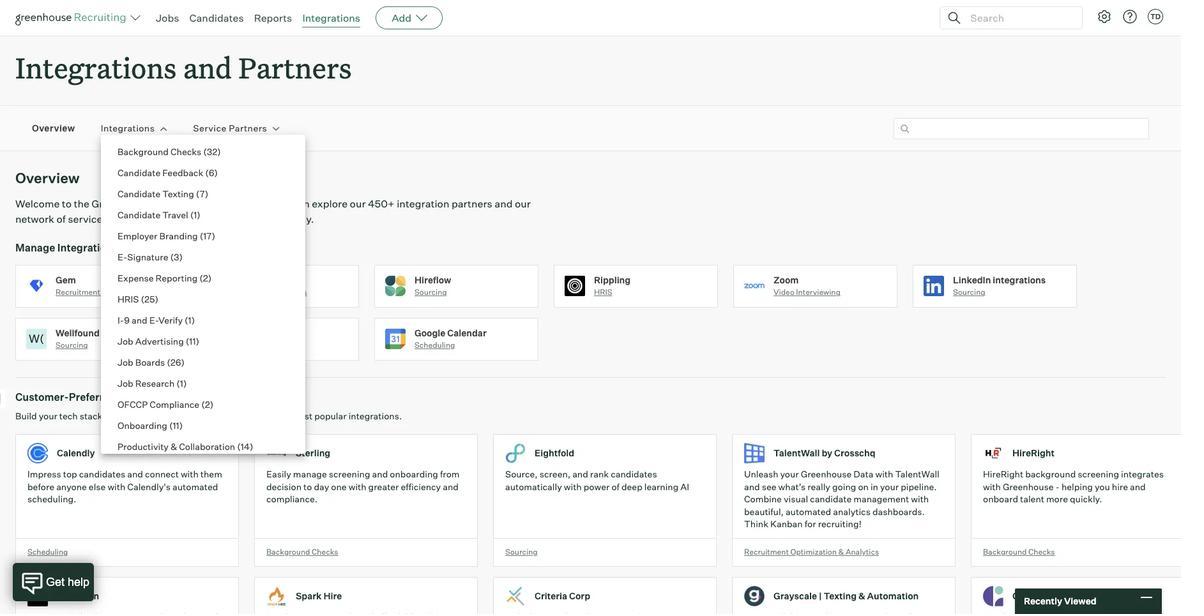 Task type: describe. For each thing, give the bounding box(es) containing it.
on
[[858, 482, 869, 492]]

0 horizontal spatial 11
[[173, 420, 179, 431]]

wellfound
[[56, 328, 100, 338]]

( for compliance
[[201, 399, 205, 410]]

spark
[[296, 591, 322, 602]]

2 horizontal spatial &
[[859, 591, 866, 602]]

really
[[808, 482, 831, 492]]

greenhouse inside welcome to the greenhouse partnerships page where you can explore our 450+ integration partners and our network of service partners. new partners are just a click away.
[[92, 198, 150, 210]]

i-9 and e-verify ( 1 )
[[118, 315, 195, 326]]

0 horizontal spatial texting
[[162, 188, 194, 199]]

anyone
[[56, 482, 87, 492]]

grayscale
[[774, 591, 817, 602]]

automatically
[[505, 482, 562, 492]]

boards
[[135, 357, 165, 368]]

td
[[1151, 12, 1161, 21]]

job for job advertising ( 11 )
[[118, 336, 133, 347]]

productivity
[[118, 442, 169, 452]]

automated inside unleash your greenhouse data with talentwall and see what's really going on in your pipeline. combine visual candidate management with beautiful, automated analytics dashboards. think kanban for recruiting!
[[786, 506, 831, 517]]

data
[[854, 469, 874, 480]]

to inside welcome to the greenhouse partnerships page where you can explore our 450+ integration partners and our network of service partners. new partners are just a click away.
[[62, 198, 72, 210]]

welcome
[[15, 198, 60, 210]]

checks inside 'menu'
[[171, 146, 201, 157]]

reports
[[254, 12, 292, 24]]

research
[[135, 378, 175, 389]]

goodtime
[[1013, 591, 1058, 602]]

scheduling inside google calendar scheduling
[[415, 341, 455, 350]]

) for job advertising ( 11 )
[[196, 336, 199, 347]]

the
[[74, 198, 89, 210]]

angellist
[[144, 328, 186, 338]]

recruiting!
[[818, 519, 862, 530]]

by
[[822, 448, 833, 459]]

of inside source, screen, and rank candidates automatically with power of deep learning ai
[[612, 482, 620, 492]]

sterling
[[296, 448, 330, 459]]

with down "pipeline."
[[911, 494, 929, 505]]

partners for integrations and partners
[[239, 49, 352, 86]]

spark hire
[[296, 591, 342, 602]]

partnerships
[[152, 198, 213, 210]]

background checks ( 32 )
[[118, 146, 221, 157]]

screen,
[[540, 469, 571, 480]]

goodtime hire
[[1013, 591, 1079, 602]]

onboarding
[[118, 420, 167, 431]]

sourcing inside wellfound (formerly angellist talent) sourcing
[[56, 341, 88, 350]]

) up productivity & collaboration ( 14 ) at the left bottom of page
[[179, 420, 183, 431]]

1 vertical spatial integrations link
[[101, 122, 155, 135]]

new
[[151, 213, 172, 226]]

add button
[[376, 6, 443, 29]]

marketing
[[102, 288, 138, 297]]

1 horizontal spatial &
[[839, 547, 844, 557]]

productivity & collaboration ( 14 )
[[118, 442, 253, 452]]

talentwall by crosschq
[[774, 448, 876, 459]]

( for checks
[[203, 146, 207, 157]]

candidates inside source, screen, and rank candidates automatically with power of deep learning ai
[[611, 469, 657, 480]]

0 horizontal spatial from
[[208, 411, 227, 422]]

candidate feedback ( 6 )
[[118, 167, 218, 178]]

( for reporting
[[200, 273, 203, 284]]

tech
[[59, 411, 78, 422]]

customers
[[245, 411, 289, 422]]

) for ofccp compliance ( 2 )
[[210, 399, 214, 410]]

( for travel
[[190, 210, 194, 220]]

hireflow
[[415, 275, 451, 285]]

can
[[292, 198, 310, 210]]

hire
[[1112, 482, 1128, 492]]

candidate for candidate texting ( 7 )
[[118, 188, 161, 199]]

Search text field
[[967, 9, 1071, 27]]

build
[[15, 411, 37, 422]]

calendly's
[[127, 482, 171, 492]]

talentwall inside unleash your greenhouse data with talentwall and see what's really going on in your pipeline. combine visual candidate management with beautiful, automated analytics dashboards. think kanban for recruiting!
[[895, 469, 940, 480]]

service partners link
[[193, 122, 267, 135]]

day
[[314, 482, 329, 492]]

( for texting
[[196, 188, 200, 199]]

from inside "easily manage screening and onboarding from decision to day one with greater efficiency and compliance."
[[440, 469, 460, 480]]

( for research
[[177, 378, 180, 389]]

screening for hire
[[1078, 469, 1119, 480]]

integrations and partners
[[15, 49, 352, 86]]

sourcing inside 'hireflow sourcing'
[[415, 288, 447, 297]]

easily
[[266, 469, 291, 480]]

screening for one
[[329, 469, 370, 480]]

-
[[1056, 482, 1060, 492]]

candidate
[[810, 494, 852, 505]]

1 vertical spatial partners
[[174, 213, 215, 226]]

customer-preferred partners
[[15, 391, 161, 404]]

) for job research ( 1 )
[[183, 378, 187, 389]]

candidate travel ( 1 )
[[118, 210, 200, 220]]

( for boards
[[167, 357, 170, 368]]

( for advertising
[[186, 336, 189, 347]]

configure image
[[1097, 9, 1112, 24]]

( for feedback
[[205, 167, 209, 178]]

of inside welcome to the greenhouse partnerships page where you can explore our 450+ integration partners and our network of service partners. new partners are just a click away.
[[57, 213, 66, 226]]

reports link
[[254, 12, 292, 24]]

hire for goodtime hire
[[1060, 591, 1079, 602]]

) for e-signature ( 3 )
[[179, 252, 183, 263]]

1 horizontal spatial texting
[[824, 591, 857, 602]]

25
[[144, 294, 155, 305]]

with inside hireright background screening integrates with greenhouse - helping you hire and onboard talent more quickly.
[[983, 482, 1001, 492]]

) up the i-9 and e-verify ( 1 )
[[155, 294, 158, 305]]

you inside welcome to the greenhouse partnerships page where you can explore our 450+ integration partners and our network of service partners. new partners are just a click away.
[[273, 198, 290, 210]]

1 vertical spatial overview
[[15, 169, 80, 187]]

( for branding
[[200, 231, 203, 242]]

integrates
[[1121, 469, 1164, 480]]

manage integrations
[[15, 242, 118, 254]]

linkedin integrations sourcing
[[953, 275, 1046, 297]]

employer
[[118, 231, 157, 242]]

with right the stack
[[104, 411, 122, 422]]

hireflow sourcing
[[415, 275, 451, 297]]

else
[[89, 482, 106, 492]]

ofccp compliance ( 2 )
[[118, 399, 214, 410]]

zoom video interviewing
[[774, 275, 841, 297]]

6
[[209, 167, 214, 178]]

most
[[291, 411, 313, 422]]

popular
[[314, 411, 347, 422]]

hris ( 25 )
[[118, 294, 158, 305]]

criteria
[[535, 591, 567, 602]]

automated inside impress top candidates and connect with them before anyone else with calendly's automated scheduling.
[[173, 482, 218, 492]]

rank
[[590, 469, 609, 480]]

service
[[68, 213, 102, 226]]

google
[[415, 328, 446, 338]]

hireright for hireright
[[1013, 448, 1055, 459]]

0 horizontal spatial e-
[[118, 252, 127, 263]]

viewed
[[1064, 596, 1097, 607]]

partners for customer-preferred partners
[[118, 391, 161, 404]]

1 horizontal spatial 11
[[189, 336, 196, 347]]

and inside source, screen, and rank candidates automatically with power of deep learning ai
[[573, 469, 588, 480]]

0 horizontal spatial our
[[229, 411, 243, 422]]

( down compliance
[[169, 420, 173, 431]]

criteria corp link
[[493, 578, 732, 615]]

just
[[235, 213, 253, 226]]

) for expense reporting ( 2 )
[[208, 273, 212, 284]]

efficiency
[[401, 482, 441, 492]]

) for job boards ( 26 )
[[181, 357, 185, 368]]

2 for expense reporting ( 2 )
[[203, 273, 208, 284]]

build your tech stack with guidance, selecting from our customers most popular integrations.
[[15, 411, 402, 422]]

source, screen, and rank candidates automatically with power of deep learning ai
[[505, 469, 689, 492]]

with left them
[[181, 469, 199, 480]]

) up talent)
[[191, 315, 195, 326]]

with inside "easily manage screening and onboarding from decision to day one with greater efficiency and compliance."
[[349, 482, 366, 492]]

ofccp
[[118, 399, 148, 410]]

menu containing background checks
[[101, 135, 297, 615]]

criteria corp
[[535, 591, 590, 602]]

|
[[819, 591, 822, 602]]

onboarding
[[390, 469, 438, 480]]



Task type: vqa. For each thing, say whether or not it's contained in the screenshot.
compliance.
yes



Task type: locate. For each thing, give the bounding box(es) containing it.
1 horizontal spatial of
[[612, 482, 620, 492]]

0 horizontal spatial candidates
[[79, 469, 125, 480]]

background checks for hireright background screening integrates with greenhouse - helping you hire and onboard talent more quickly.
[[983, 547, 1055, 557]]

1 horizontal spatial to
[[304, 482, 312, 492]]

interviewing
[[796, 288, 841, 297]]

see
[[762, 482, 777, 492]]

integrations link up background checks ( 32 )
[[101, 122, 155, 135]]

) up build your tech stack with guidance, selecting from our customers most popular integrations.
[[210, 399, 214, 410]]

0 horizontal spatial hris
[[118, 294, 139, 305]]

sourcing inside linkedin integrations sourcing
[[953, 288, 986, 297]]

background checks
[[235, 288, 307, 297], [266, 547, 338, 557], [983, 547, 1055, 557]]

candidate up partners.
[[118, 188, 161, 199]]

2 hire from the left
[[1060, 591, 1079, 602]]

1 candidates from the left
[[79, 469, 125, 480]]

) down 32
[[214, 167, 218, 178]]

1 for candidate travel ( 1 )
[[194, 210, 197, 220]]

hris down rippling
[[594, 288, 613, 297]]

2 screening from the left
[[1078, 469, 1119, 480]]

1 vertical spatial hireright
[[983, 469, 1024, 480]]

job left the boards
[[118, 357, 133, 368]]

1 down "26"
[[180, 378, 183, 389]]

integrations.
[[349, 411, 402, 422]]

0 vertical spatial 1
[[194, 210, 197, 220]]

with inside source, screen, and rank candidates automatically with power of deep learning ai
[[564, 482, 582, 492]]

to down manage
[[304, 482, 312, 492]]

( right verify
[[185, 315, 188, 326]]

sourcing down hireflow at left top
[[415, 288, 447, 297]]

texting up travel
[[162, 188, 194, 199]]

jobs link
[[156, 12, 179, 24]]

3 candidate from the top
[[118, 210, 161, 220]]

0 vertical spatial overview
[[32, 123, 75, 134]]

) down page
[[212, 231, 215, 242]]

2 up build your tech stack with guidance, selecting from our customers most popular integrations.
[[205, 399, 210, 410]]

) for candidate texting ( 7 )
[[205, 188, 209, 199]]

screening
[[329, 469, 370, 480], [1078, 469, 1119, 480]]

advertising
[[135, 336, 184, 347]]

0 vertical spatial 2
[[203, 273, 208, 284]]

& left automation
[[859, 591, 866, 602]]

1 vertical spatial &
[[839, 547, 844, 557]]

integrations up background checks ( 32 )
[[101, 123, 155, 134]]

candidate for candidate travel ( 1 )
[[118, 210, 161, 220]]

integrations down service
[[57, 242, 118, 254]]

0 vertical spatial &
[[171, 442, 177, 452]]

0 vertical spatial of
[[57, 213, 66, 226]]

checks
[[171, 146, 201, 157], [281, 288, 307, 297], [312, 547, 338, 557], [1029, 547, 1055, 557]]

0 vertical spatial talentwall
[[774, 448, 820, 459]]

e- up the expense
[[118, 252, 127, 263]]

partners
[[239, 49, 352, 86], [229, 123, 267, 134], [118, 391, 161, 404]]

None text field
[[894, 118, 1149, 139]]

1 vertical spatial your
[[780, 469, 799, 480]]

) for candidate travel ( 1 )
[[197, 210, 200, 220]]

( right advertising
[[186, 336, 189, 347]]

1 vertical spatial from
[[440, 469, 460, 480]]

integrations for the bottommost integrations link
[[101, 123, 155, 134]]

screening up one on the left of page
[[329, 469, 370, 480]]

1 vertical spatial 1
[[188, 315, 191, 326]]

2 candidate from the top
[[118, 188, 161, 199]]

integrations for integrations and partners
[[15, 49, 177, 86]]

greater
[[368, 482, 399, 492]]

0 vertical spatial integrations link
[[302, 12, 360, 24]]

0 horizontal spatial scheduling
[[27, 547, 68, 557]]

1 vertical spatial job
[[118, 357, 133, 368]]

scheduling.
[[27, 494, 76, 505]]

2 horizontal spatial your
[[880, 482, 899, 492]]

service partners
[[193, 123, 267, 134]]

0 vertical spatial you
[[273, 198, 290, 210]]

1 horizontal spatial candidates
[[611, 469, 657, 480]]

1 up talent)
[[188, 315, 191, 326]]

0 horizontal spatial you
[[273, 198, 290, 210]]

( right travel
[[190, 210, 194, 220]]

1 screening from the left
[[329, 469, 370, 480]]

and inside unleash your greenhouse data with talentwall and see what's really going on in your pipeline. combine visual candidate management with beautiful, automated analytics dashboards. think kanban for recruiting!
[[744, 482, 760, 492]]

your for build
[[39, 411, 57, 422]]

11 down compliance
[[173, 420, 179, 431]]

analytics
[[833, 506, 871, 517]]

candidates
[[79, 469, 125, 480], [611, 469, 657, 480]]

( down 'service'
[[203, 146, 207, 157]]

linkedin
[[953, 275, 991, 285]]

( right collaboration
[[237, 442, 241, 452]]

hireright up the background
[[1013, 448, 1055, 459]]

branding
[[159, 231, 198, 242]]

sourcing down wellfound
[[56, 341, 88, 350]]

candidate
[[118, 167, 161, 178], [118, 188, 161, 199], [118, 210, 161, 220]]

1 horizontal spatial you
[[1095, 482, 1110, 492]]

2 for ofccp compliance ( 2 )
[[205, 399, 210, 410]]

32
[[207, 146, 217, 157]]

( up reporting
[[170, 252, 174, 263]]

2 vertical spatial partners
[[118, 391, 161, 404]]

talent)
[[188, 328, 219, 338]]

1 hire from the left
[[324, 591, 342, 602]]

quickly.
[[1070, 494, 1103, 505]]

candidate up 'employer'
[[118, 210, 161, 220]]

1 horizontal spatial talentwall
[[895, 469, 940, 480]]

and inside welcome to the greenhouse partnerships page where you can explore our 450+ integration partners and our network of service partners. new partners are just a click away.
[[495, 198, 513, 210]]

docusign
[[57, 591, 99, 602]]

greenhouse up partners.
[[92, 198, 150, 210]]

0 horizontal spatial of
[[57, 213, 66, 226]]

2 vertical spatial your
[[880, 482, 899, 492]]

1 vertical spatial of
[[612, 482, 620, 492]]

1 vertical spatial automated
[[786, 506, 831, 517]]

of left 'deep'
[[612, 482, 620, 492]]

1 horizontal spatial automated
[[786, 506, 831, 517]]

0 vertical spatial partners
[[452, 198, 493, 210]]

1 horizontal spatial screening
[[1078, 469, 1119, 480]]

) down 'service'
[[217, 146, 221, 157]]

ai
[[681, 482, 689, 492]]

think
[[744, 519, 769, 530]]

1 horizontal spatial 1
[[188, 315, 191, 326]]

) right reporting
[[208, 273, 212, 284]]

expense
[[118, 273, 154, 284]]

hireright inside hireright background screening integrates with greenhouse - helping you hire and onboard talent more quickly.
[[983, 469, 1024, 480]]

partners down reports link
[[239, 49, 352, 86]]

( down the expense
[[141, 294, 144, 305]]

selecting
[[167, 411, 206, 422]]

partners
[[452, 198, 493, 210], [174, 213, 215, 226]]

background checks link
[[195, 265, 374, 318]]

hireright up onboard
[[983, 469, 1024, 480]]

1 vertical spatial you
[[1095, 482, 1110, 492]]

job down 9
[[118, 336, 133, 347]]

partners down partnerships
[[174, 213, 215, 226]]

1 vertical spatial greenhouse
[[801, 469, 852, 480]]

1 vertical spatial texting
[[824, 591, 857, 602]]

talentwall up "pipeline."
[[895, 469, 940, 480]]

your down customer-
[[39, 411, 57, 422]]

texting right |
[[824, 591, 857, 602]]

greenhouse inside hireright background screening integrates with greenhouse - helping you hire and onboard talent more quickly.
[[1003, 482, 1054, 492]]

0 horizontal spatial your
[[39, 411, 57, 422]]

0 vertical spatial your
[[39, 411, 57, 422]]

0 vertical spatial recruitment
[[56, 288, 100, 297]]

job for job boards ( 26 )
[[118, 357, 133, 368]]

with right one on the left of page
[[349, 482, 366, 492]]

candidates inside impress top candidates and connect with them before anyone else with calendly's automated scheduling.
[[79, 469, 125, 480]]

integrations link right reports link
[[302, 12, 360, 24]]

0 horizontal spatial automated
[[173, 482, 218, 492]]

1 horizontal spatial our
[[350, 198, 366, 210]]

with down screen,
[[564, 482, 582, 492]]

0 vertical spatial e-
[[118, 252, 127, 263]]

and inside impress top candidates and connect with them before anyone else with calendly's automated scheduling.
[[127, 469, 143, 480]]

connect
[[145, 469, 179, 480]]

with up onboard
[[983, 482, 1001, 492]]

from
[[208, 411, 227, 422], [440, 469, 460, 480]]

talent
[[1020, 494, 1045, 505]]

1 candidate from the top
[[118, 167, 161, 178]]

2 vertical spatial 1
[[180, 378, 183, 389]]

calendar
[[447, 328, 487, 338]]

1 horizontal spatial integrations link
[[302, 12, 360, 24]]

0 vertical spatial automated
[[173, 482, 218, 492]]

collaboration
[[179, 442, 235, 452]]

0 horizontal spatial to
[[62, 198, 72, 210]]

job up ofccp
[[118, 378, 133, 389]]

screening up helping
[[1078, 469, 1119, 480]]

screening inside "easily manage screening and onboarding from decision to day one with greater efficiency and compliance."
[[329, 469, 370, 480]]

1 vertical spatial to
[[304, 482, 312, 492]]

( down 32
[[205, 167, 209, 178]]

customer-
[[15, 391, 69, 404]]

welcome to the greenhouse partnerships page where you can explore our 450+ integration partners and our network of service partners. new partners are just a click away.
[[15, 198, 531, 226]]

1 horizontal spatial from
[[440, 469, 460, 480]]

recruitment down think
[[744, 547, 789, 557]]

candidates up "else"
[[79, 469, 125, 480]]

0 horizontal spatial partners
[[174, 213, 215, 226]]

candidate up candidate texting ( 7 ) at left top
[[118, 167, 161, 178]]

2 right reporting
[[203, 273, 208, 284]]

greenhouse recruiting image
[[15, 10, 130, 26]]

click
[[263, 213, 285, 226]]

0 horizontal spatial integrations link
[[101, 122, 155, 135]]

reporting
[[156, 273, 198, 284]]

rippling hris
[[594, 275, 631, 297]]

11
[[189, 336, 196, 347], [173, 420, 179, 431]]

1 horizontal spatial scheduling
[[415, 341, 455, 350]]

3
[[174, 252, 179, 263]]

0 vertical spatial 11
[[189, 336, 196, 347]]

and inside hireright background screening integrates with greenhouse - helping you hire and onboard talent more quickly.
[[1130, 482, 1146, 492]]

with up in
[[876, 469, 893, 480]]

1 for job research ( 1 )
[[180, 378, 183, 389]]

partners down job research ( 1 )
[[118, 391, 161, 404]]

sourcing up criteria
[[505, 547, 538, 557]]

you left hire
[[1095, 482, 1110, 492]]

greenhouse up talent
[[1003, 482, 1054, 492]]

) for background checks ( 32 )
[[217, 146, 221, 157]]

decision
[[266, 482, 302, 492]]

hire for spark hire
[[324, 591, 342, 602]]

2 horizontal spatial 1
[[194, 210, 197, 220]]

your up what's
[[780, 469, 799, 480]]

our
[[350, 198, 366, 210], [515, 198, 531, 210], [229, 411, 243, 422]]

0 horizontal spatial recruitment
[[56, 288, 100, 297]]

integrations for the top integrations link
[[302, 12, 360, 24]]

1 vertical spatial talentwall
[[895, 469, 940, 480]]

candidate texting ( 7 )
[[118, 188, 209, 199]]

talentwall left 'by'
[[774, 448, 820, 459]]

) up compliance
[[183, 378, 187, 389]]

( right branding
[[200, 231, 203, 242]]

0 vertical spatial texting
[[162, 188, 194, 199]]

2 vertical spatial greenhouse
[[1003, 482, 1054, 492]]

hire
[[324, 591, 342, 602], [1060, 591, 1079, 602]]

signature
[[127, 252, 168, 263]]

0 horizontal spatial talentwall
[[774, 448, 820, 459]]

eightfold
[[535, 448, 575, 459]]

1 horizontal spatial recruitment
[[744, 547, 789, 557]]

recruitment down gem at the left top of the page
[[56, 288, 100, 297]]

automated up for
[[786, 506, 831, 517]]

beautiful,
[[744, 506, 784, 517]]

( for signature
[[170, 252, 174, 263]]

scheduling down "scheduling."
[[27, 547, 68, 557]]

hris
[[594, 288, 613, 297], [118, 294, 139, 305]]

management
[[854, 494, 909, 505]]

manage
[[293, 469, 327, 480]]

combine
[[744, 494, 782, 505]]

of left service
[[57, 213, 66, 226]]

overview link
[[32, 122, 75, 135]]

and
[[183, 49, 232, 86], [495, 198, 513, 210], [132, 315, 147, 326], [127, 469, 143, 480], [372, 469, 388, 480], [573, 469, 588, 480], [443, 482, 459, 492], [744, 482, 760, 492], [1130, 482, 1146, 492]]

screening inside hireright background screening integrates with greenhouse - helping you hire and onboard talent more quickly.
[[1078, 469, 1119, 480]]

hire inside spark hire link
[[324, 591, 342, 602]]

to inside "easily manage screening and onboarding from decision to day one with greater efficiency and compliance."
[[304, 482, 312, 492]]

you inside hireright background screening integrates with greenhouse - helping you hire and onboard talent more quickly.
[[1095, 482, 1110, 492]]

1 horizontal spatial greenhouse
[[801, 469, 852, 480]]

guidance,
[[124, 411, 166, 422]]

0 vertical spatial job
[[118, 336, 133, 347]]

0 vertical spatial hireright
[[1013, 448, 1055, 459]]

0 vertical spatial greenhouse
[[92, 198, 150, 210]]

1 horizontal spatial hris
[[594, 288, 613, 297]]

with right "else"
[[108, 482, 125, 492]]

scheduling down google
[[415, 341, 455, 350]]

0 horizontal spatial screening
[[329, 469, 370, 480]]

onboarding ( 11 )
[[118, 420, 183, 431]]

candidate for candidate feedback ( 6 )
[[118, 167, 161, 178]]

employer branding ( 17 )
[[118, 231, 215, 242]]

video
[[774, 288, 795, 297]]

hire inside goodtime hire link
[[1060, 591, 1079, 602]]

hris up 9
[[118, 294, 139, 305]]

integrations
[[993, 275, 1046, 285]]

sourcing down "linkedin"
[[953, 288, 986, 297]]

0 horizontal spatial &
[[171, 442, 177, 452]]

candidates up 'deep'
[[611, 469, 657, 480]]

& up connect
[[171, 442, 177, 452]]

) down branding
[[179, 252, 183, 263]]

impress top candidates and connect with them before anyone else with calendly's automated scheduling.
[[27, 469, 222, 505]]

3 job from the top
[[118, 378, 133, 389]]

from up efficiency in the bottom of the page
[[440, 469, 460, 480]]

1 horizontal spatial e-
[[149, 315, 159, 326]]

&
[[171, 442, 177, 452], [839, 547, 844, 557], [859, 591, 866, 602]]

e-
[[118, 252, 127, 263], [149, 315, 159, 326]]

1 vertical spatial 2
[[205, 399, 210, 410]]

( right the boards
[[167, 357, 170, 368]]

automated down them
[[173, 482, 218, 492]]

compliance.
[[266, 494, 318, 505]]

1 vertical spatial candidate
[[118, 188, 161, 199]]

stack
[[80, 411, 102, 422]]

0 horizontal spatial greenhouse
[[92, 198, 150, 210]]

1 vertical spatial partners
[[229, 123, 267, 134]]

) left page
[[205, 188, 209, 199]]

1 horizontal spatial your
[[780, 469, 799, 480]]

& left analytics
[[839, 547, 844, 557]]

1 vertical spatial scheduling
[[27, 547, 68, 557]]

( right reporting
[[200, 273, 203, 284]]

candidates link
[[189, 12, 244, 24]]

) for candidate feedback ( 6 )
[[214, 167, 218, 178]]

1 vertical spatial recruitment
[[744, 547, 789, 557]]

) down "customers"
[[250, 442, 253, 452]]

your up management
[[880, 482, 899, 492]]

grayscale | texting & automation link
[[732, 578, 971, 615]]

2 candidates from the left
[[611, 469, 657, 480]]

recruitment inside gem recruitment marketing
[[56, 288, 100, 297]]

1 job from the top
[[118, 336, 133, 347]]

to left the
[[62, 198, 72, 210]]

recently
[[1024, 596, 1063, 607]]

your for unleash
[[780, 469, 799, 480]]

power
[[584, 482, 610, 492]]

) right angellist
[[196, 336, 199, 347]]

before
[[27, 482, 54, 492]]

2 vertical spatial candidate
[[118, 210, 161, 220]]

from right selecting
[[208, 411, 227, 422]]

1 vertical spatial 11
[[173, 420, 179, 431]]

greenhouse up really
[[801, 469, 852, 480]]

rippling
[[594, 275, 631, 285]]

integrations right reports link
[[302, 12, 360, 24]]

2 horizontal spatial our
[[515, 198, 531, 210]]

hireright for hireright background screening integrates with greenhouse - helping you hire and onboard talent more quickly.
[[983, 469, 1024, 480]]

1 vertical spatial e-
[[149, 315, 159, 326]]

( down "feedback"
[[196, 188, 200, 199]]

( down "26"
[[177, 378, 180, 389]]

0 vertical spatial partners
[[239, 49, 352, 86]]

source,
[[505, 469, 538, 480]]

) down advertising
[[181, 357, 185, 368]]

0 vertical spatial from
[[208, 411, 227, 422]]

0 vertical spatial scheduling
[[415, 341, 455, 350]]

0 vertical spatial candidate
[[118, 167, 161, 178]]

2 vertical spatial job
[[118, 378, 133, 389]]

scheduling
[[415, 341, 455, 350], [27, 547, 68, 557]]

0 horizontal spatial 1
[[180, 378, 183, 389]]

with
[[104, 411, 122, 422], [181, 469, 199, 480], [876, 469, 893, 480], [108, 482, 125, 492], [349, 482, 366, 492], [564, 482, 582, 492], [983, 482, 1001, 492], [911, 494, 929, 505]]

partners right the integration
[[452, 198, 493, 210]]

2 horizontal spatial greenhouse
[[1003, 482, 1054, 492]]

partners right 'service'
[[229, 123, 267, 134]]

1 horizontal spatial partners
[[452, 198, 493, 210]]

page
[[215, 198, 239, 210]]

2 vertical spatial &
[[859, 591, 866, 602]]

greenhouse inside unleash your greenhouse data with talentwall and see what's really going on in your pipeline. combine visual candidate management with beautiful, automated analytics dashboards. think kanban for recruiting!
[[801, 469, 852, 480]]

) down 7
[[197, 210, 200, 220]]

14
[[241, 442, 250, 452]]

w(
[[29, 332, 44, 346]]

) for employer branding ( 17 )
[[212, 231, 215, 242]]

0 vertical spatial to
[[62, 198, 72, 210]]

job for job research ( 1 )
[[118, 378, 133, 389]]

hris inside rippling hris
[[594, 288, 613, 297]]

integrations down greenhouse recruiting image
[[15, 49, 177, 86]]

you up click
[[273, 198, 290, 210]]

1 horizontal spatial hire
[[1060, 591, 1079, 602]]

job boards ( 26 )
[[118, 357, 185, 368]]

background checks for easily manage screening and onboarding from decision to day one with greater efficiency and compliance.
[[266, 547, 338, 557]]

2 job from the top
[[118, 357, 133, 368]]

e- up angellist
[[149, 315, 159, 326]]

menu
[[101, 135, 297, 615]]

)
[[217, 146, 221, 157], [214, 167, 218, 178], [205, 188, 209, 199], [197, 210, 200, 220], [212, 231, 215, 242], [179, 252, 183, 263], [208, 273, 212, 284], [155, 294, 158, 305], [191, 315, 195, 326], [196, 336, 199, 347], [181, 357, 185, 368], [183, 378, 187, 389], [210, 399, 214, 410], [179, 420, 183, 431], [250, 442, 253, 452]]

where
[[241, 198, 271, 210]]

1 right travel
[[194, 210, 197, 220]]

zoom
[[774, 275, 799, 285]]

add
[[392, 12, 412, 24]]

(formerly
[[101, 328, 142, 338]]



